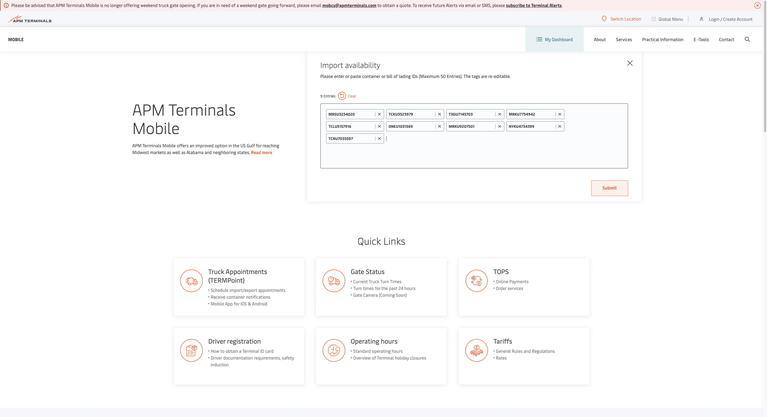 Task type: locate. For each thing, give the bounding box(es) containing it.
Type or paste your IDs here text field
[[386, 134, 623, 143]]

card
[[265, 348, 274, 354]]

2 horizontal spatial terminal
[[531, 2, 549, 8]]

0 horizontal spatial in
[[216, 2, 220, 8]]

or left "bill" at the top right
[[382, 73, 386, 79]]

0 horizontal spatial turn
[[354, 285, 362, 291]]

improved
[[196, 143, 214, 149]]

(maximum
[[419, 73, 440, 79]]

0 vertical spatial obtain
[[383, 2, 395, 8]]

1 horizontal spatial terminal
[[377, 355, 394, 361]]

0 vertical spatial truck
[[208, 267, 224, 276]]

e -tools button
[[694, 27, 709, 51]]

operating
[[372, 348, 391, 354]]

container down 'availability'
[[362, 73, 381, 79]]

0 horizontal spatial please
[[11, 2, 24, 8]]

be
[[25, 2, 30, 8]]

a up documentation on the bottom of page
[[239, 348, 241, 354]]

0 horizontal spatial and
[[205, 149, 212, 155]]

gate left camera
[[354, 292, 363, 298]]

0 horizontal spatial obtain
[[226, 348, 238, 354]]

1 horizontal spatial alerts
[[550, 2, 562, 8]]

overview
[[354, 355, 371, 361]]

50
[[441, 73, 446, 79]]

0 vertical spatial driver
[[208, 337, 226, 346]]

and inside apm terminals mobile offers an improved option in the us gulf for reaching midwest markets as well as alabama and neighboring states.
[[205, 149, 212, 155]]

soon)
[[396, 292, 407, 298]]

please left be
[[11, 2, 24, 8]]

driver down how
[[211, 355, 222, 361]]

1 vertical spatial apm
[[132, 98, 165, 120]]

terminal left id
[[242, 348, 259, 354]]

states.
[[237, 149, 250, 155]]

0 vertical spatial the
[[233, 143, 240, 149]]

2 gate from the left
[[258, 2, 267, 8]]

import/export
[[230, 287, 257, 293]]

please
[[297, 2, 310, 8], [493, 2, 505, 8]]

requirements,
[[254, 355, 281, 361]]

truck
[[208, 267, 224, 276], [369, 279, 380, 285]]

contact
[[720, 36, 735, 42]]

in up neighboring
[[229, 143, 232, 149]]

tools
[[699, 36, 709, 42]]

import
[[321, 60, 343, 70]]

1 horizontal spatial the
[[382, 285, 388, 291]]

0 vertical spatial hours
[[405, 285, 416, 291]]

0 horizontal spatial a
[[237, 2, 239, 8]]

tariffs - 131 image
[[466, 339, 489, 362]]

via
[[459, 2, 464, 8]]

for inside truck appointments (termpoint) schedule import/export appointments receive container notifications mobile app for ios & android
[[234, 301, 239, 307]]

clear button
[[338, 92, 357, 100]]

that
[[47, 2, 55, 8]]

online
[[496, 279, 509, 285]]

as left 'well'
[[167, 149, 171, 155]]

tariffs
[[494, 337, 513, 346]]

2 vertical spatial of
[[372, 355, 376, 361]]

1 horizontal spatial please
[[493, 2, 505, 8]]

alerts
[[446, 2, 458, 8], [550, 2, 562, 8]]

1 vertical spatial truck
[[369, 279, 380, 285]]

2 alerts from the left
[[550, 2, 562, 8]]

gate right truck at the top of page
[[170, 2, 179, 8]]

for inside apm terminals mobile offers an improved option in the us gulf for reaching midwest markets as well as alabama and neighboring states.
[[256, 143, 262, 149]]

1 email from the left
[[311, 2, 321, 8]]

of inside operating hours standard operating hours overview of terminal holiday closures
[[372, 355, 376, 361]]

for up read
[[256, 143, 262, 149]]

terminal
[[531, 2, 549, 8], [242, 348, 259, 354], [377, 355, 394, 361]]

or right enter
[[346, 73, 350, 79]]

advised
[[31, 2, 46, 8]]

1 horizontal spatial are
[[481, 73, 488, 79]]

weekend left truck at the top of page
[[141, 2, 158, 8]]

2 horizontal spatial of
[[394, 73, 398, 79]]

subscribe to terminal alerts link
[[506, 2, 562, 8]]

mobile link
[[8, 36, 24, 43]]

0 horizontal spatial truck
[[208, 267, 224, 276]]

need
[[221, 2, 230, 8]]

2 horizontal spatial terminals
[[169, 98, 236, 120]]

order
[[496, 285, 507, 291]]

please for please enter or paste container or bill of lading ids (maximum 50 entries). the tags are re-editable.
[[321, 73, 333, 79]]

for for appointments
[[234, 301, 239, 307]]

0 horizontal spatial terminal
[[242, 348, 259, 354]]

1 vertical spatial and
[[524, 348, 531, 354]]

2 vertical spatial terminals
[[143, 143, 161, 149]]

0 horizontal spatial alerts
[[446, 2, 458, 8]]

2 weekend from the left
[[240, 2, 257, 8]]

please right sms,
[[493, 2, 505, 8]]

1 alerts from the left
[[446, 2, 458, 8]]

0 horizontal spatial terminals
[[66, 2, 85, 8]]

1 horizontal spatial obtain
[[383, 2, 395, 8]]

as down offers on the left top of page
[[181, 149, 186, 155]]

obtain left the quote. to
[[383, 2, 395, 8]]

0 vertical spatial turn
[[381, 279, 389, 285]]

2 vertical spatial terminal
[[377, 355, 394, 361]]

apm inside apm terminals mobile
[[132, 98, 165, 120]]

neighboring
[[213, 149, 236, 155]]

please down import
[[321, 73, 333, 79]]

hours right 24
[[405, 285, 416, 291]]

terminal inside the driver registration how to obtain a terminal id card driver documentation requirements, safety induction
[[242, 348, 259, 354]]

0 vertical spatial please
[[11, 2, 24, 8]]

0 vertical spatial of
[[232, 2, 236, 8]]

read
[[251, 149, 261, 155]]

2 horizontal spatial for
[[375, 285, 381, 291]]

turn up past
[[381, 279, 389, 285]]

of right need
[[232, 2, 236, 8]]

the up (coming
[[382, 285, 388, 291]]

of right "bill" at the top right
[[394, 73, 398, 79]]

mobile secondary image
[[159, 138, 254, 219]]

the left us at left top
[[233, 143, 240, 149]]

0 horizontal spatial weekend
[[141, 2, 158, 8]]

(termpoint)
[[208, 276, 245, 285]]

regulations
[[532, 348, 555, 354]]

closures
[[410, 355, 427, 361]]

driver up how
[[208, 337, 226, 346]]

truck up schedule
[[208, 267, 224, 276]]

2 vertical spatial for
[[234, 301, 239, 307]]

1 vertical spatial the
[[382, 285, 388, 291]]

gate status current truck turn times turn times for the past 24 hours gate camera (coming soon)
[[351, 267, 416, 298]]

paste
[[351, 73, 361, 79]]

please
[[11, 2, 24, 8], [321, 73, 333, 79]]

1 vertical spatial in
[[229, 143, 232, 149]]

the inside apm terminals mobile offers an improved option in the us gulf for reaching midwest markets as well as alabama and neighboring states.
[[233, 143, 240, 149]]

login / create account link
[[699, 11, 753, 27]]

1 vertical spatial turn
[[354, 285, 362, 291]]

subscribe
[[506, 2, 525, 8]]

if
[[197, 2, 200, 8]]

and right rules
[[524, 348, 531, 354]]

1 vertical spatial terminals
[[169, 98, 236, 120]]

mobile inside apm terminals mobile
[[132, 117, 180, 138]]

container up app
[[227, 294, 245, 300]]

2 email from the left
[[465, 2, 476, 8]]

truck up times
[[369, 279, 380, 285]]

please be advised that apm terminals mobile is no longer offering weekend truck gate opening. if you are in need of a weekend gate going forward, please email mobcs@apmterminals.com to obtain a quote. to receive future alerts via email or sms, please subscribe to terminal alerts .
[[11, 2, 563, 8]]

apm terminals mobile
[[132, 98, 236, 138]]

tops
[[494, 267, 509, 276]]

24
[[399, 285, 404, 291]]

0 horizontal spatial gate
[[170, 2, 179, 8]]

general
[[496, 348, 511, 354]]

apm for apm terminals mobile offers an improved option in the us gulf for reaching midwest markets as well as alabama and neighboring states.
[[132, 143, 142, 149]]

obtain up documentation on the bottom of page
[[226, 348, 238, 354]]

receive
[[211, 294, 225, 300]]

hours up holiday
[[392, 348, 403, 354]]

dashboard
[[552, 36, 573, 42]]

1 horizontal spatial terminals
[[143, 143, 161, 149]]

receive
[[418, 2, 432, 8]]

going
[[268, 2, 279, 8]]

1 horizontal spatial and
[[524, 348, 531, 354]]

menu
[[673, 16, 684, 22]]

1 vertical spatial terminal
[[242, 348, 259, 354]]

1 vertical spatial obtain
[[226, 348, 238, 354]]

status
[[366, 267, 385, 276]]

1 horizontal spatial or
[[382, 73, 386, 79]]

0 vertical spatial and
[[205, 149, 212, 155]]

mobile inside apm terminals mobile offers an improved option in the us gulf for reaching midwest markets as well as alabama and neighboring states.
[[162, 143, 176, 149]]

option
[[215, 143, 228, 149]]

the inside the gate status current truck turn times turn times for the past 24 hours gate camera (coming soon)
[[382, 285, 388, 291]]

in left need
[[216, 2, 220, 8]]

truck
[[159, 2, 169, 8]]

0 horizontal spatial email
[[311, 2, 321, 8]]

a
[[237, 2, 239, 8], [396, 2, 399, 8], [239, 348, 241, 354]]

0 vertical spatial gate
[[351, 267, 365, 276]]

1 vertical spatial are
[[481, 73, 488, 79]]

0 horizontal spatial for
[[234, 301, 239, 307]]

rules
[[512, 348, 523, 354]]

0 horizontal spatial the
[[233, 143, 240, 149]]

hours up operating
[[381, 337, 398, 346]]

2 horizontal spatial to
[[526, 2, 531, 8]]

terminals inside apm terminals mobile
[[169, 98, 236, 120]]

0 horizontal spatial are
[[209, 2, 215, 8]]

2 vertical spatial apm
[[132, 143, 142, 149]]

please right forward,
[[297, 2, 310, 8]]

are left the re-
[[481, 73, 488, 79]]

0 horizontal spatial container
[[227, 294, 245, 300]]

0 horizontal spatial or
[[346, 73, 350, 79]]

0 vertical spatial terminals
[[66, 2, 85, 8]]

1 horizontal spatial of
[[372, 355, 376, 361]]

driver registration - 82 image
[[180, 339, 203, 362]]

and down improved
[[205, 149, 212, 155]]

are right you on the top left
[[209, 2, 215, 8]]

1 horizontal spatial to
[[378, 2, 382, 8]]

1 horizontal spatial email
[[465, 2, 476, 8]]

0 horizontal spatial to
[[220, 348, 225, 354]]

sms,
[[482, 2, 492, 8]]

availability
[[345, 60, 381, 70]]

1 vertical spatial gate
[[354, 292, 363, 298]]

mobile inside truck appointments (termpoint) schedule import/export appointments receive container notifications mobile app for ios & android
[[211, 301, 224, 307]]

0 vertical spatial in
[[216, 2, 220, 8]]

1 horizontal spatial gate
[[258, 2, 267, 8]]

and
[[205, 149, 212, 155], [524, 348, 531, 354]]

bill
[[387, 73, 393, 79]]

of down operating
[[372, 355, 376, 361]]

Entered ID text field
[[449, 112, 494, 117], [509, 112, 554, 117], [329, 124, 374, 129], [449, 124, 494, 129], [329, 136, 374, 141]]

driver
[[208, 337, 226, 346], [211, 355, 222, 361]]

as
[[167, 149, 171, 155], [181, 149, 186, 155]]

1 horizontal spatial in
[[229, 143, 232, 149]]

longer
[[110, 2, 123, 8]]

terminals for apm terminals mobile
[[169, 98, 236, 120]]

Entered ID text field
[[329, 112, 374, 117], [389, 112, 434, 117], [389, 124, 434, 129], [509, 124, 554, 129]]

terminals
[[66, 2, 85, 8], [169, 98, 236, 120], [143, 143, 161, 149]]

turn down current
[[354, 285, 362, 291]]

tags
[[472, 73, 480, 79]]

1 horizontal spatial for
[[256, 143, 262, 149]]

for
[[256, 143, 262, 149], [375, 285, 381, 291], [234, 301, 239, 307]]

login
[[709, 16, 720, 22]]

0 horizontal spatial please
[[297, 2, 310, 8]]

1 horizontal spatial a
[[239, 348, 241, 354]]

forward,
[[280, 2, 296, 8]]

1 horizontal spatial as
[[181, 149, 186, 155]]

1 horizontal spatial please
[[321, 73, 333, 79]]

current
[[354, 279, 368, 285]]

0 vertical spatial apm
[[56, 2, 65, 8]]

apm inside apm terminals mobile offers an improved option in the us gulf for reaching midwest markets as well as alabama and neighboring states.
[[132, 143, 142, 149]]

1 vertical spatial please
[[321, 73, 333, 79]]

terminal down operating
[[377, 355, 394, 361]]

1 vertical spatial for
[[375, 285, 381, 291]]

and inside tariffs general rules and regulations rates
[[524, 348, 531, 354]]

for left ios
[[234, 301, 239, 307]]

or left sms,
[[477, 2, 481, 8]]

weekend right need
[[240, 2, 257, 8]]

terminals inside apm terminals mobile offers an improved option in the us gulf for reaching midwest markets as well as alabama and neighboring states.
[[143, 143, 161, 149]]

2 horizontal spatial or
[[477, 2, 481, 8]]

0 vertical spatial container
[[362, 73, 381, 79]]

1 vertical spatial container
[[227, 294, 245, 300]]

1 horizontal spatial truck
[[369, 279, 380, 285]]

for right times
[[375, 285, 381, 291]]

practical information button
[[643, 27, 684, 51]]

a right need
[[237, 2, 239, 8]]

0 vertical spatial for
[[256, 143, 262, 149]]

terminal left .
[[531, 2, 549, 8]]

1 vertical spatial driver
[[211, 355, 222, 361]]

/
[[721, 16, 723, 22]]

practical information
[[643, 36, 684, 42]]

2 please from the left
[[493, 2, 505, 8]]

tariffs general rules and regulations rates
[[494, 337, 555, 361]]

quick
[[358, 234, 381, 247]]

or
[[477, 2, 481, 8], [346, 73, 350, 79], [382, 73, 386, 79]]

1 horizontal spatial weekend
[[240, 2, 257, 8]]

gate up current
[[351, 267, 365, 276]]

gate left going
[[258, 2, 267, 8]]

a inside the driver registration how to obtain a terminal id card driver documentation requirements, safety induction
[[239, 348, 241, 354]]

a left the quote. to
[[396, 2, 399, 8]]

1 as from the left
[[167, 149, 171, 155]]

gulf
[[247, 143, 255, 149]]

0 horizontal spatial as
[[167, 149, 171, 155]]

apm for apm terminals mobile
[[132, 98, 165, 120]]



Task type: vqa. For each thing, say whether or not it's contained in the screenshot.


Task type: describe. For each thing, give the bounding box(es) containing it.
truck inside truck appointments (termpoint) schedule import/export appointments receive container notifications mobile app for ios & android
[[208, 267, 224, 276]]

well
[[172, 149, 180, 155]]

offers
[[177, 143, 189, 149]]

appointments
[[226, 267, 267, 276]]

account
[[737, 16, 753, 22]]

read more link
[[251, 149, 272, 155]]

orange club loyalty program - 56 image
[[180, 270, 203, 292]]

please for please be advised that apm terminals mobile is no longer offering weekend truck gate opening. if you are in need of a weekend gate going forward, please email mobcs@apmterminals.com to obtain a quote. to receive future alerts via email or sms, please subscribe to terminal alerts .
[[11, 2, 24, 8]]

1 horizontal spatial container
[[362, 73, 381, 79]]

the
[[464, 73, 471, 79]]

0 horizontal spatial of
[[232, 2, 236, 8]]

9 entries
[[321, 93, 336, 99]]

rates
[[496, 355, 507, 361]]

truck appointments (termpoint) schedule import/export appointments receive container notifications mobile app for ios & android
[[208, 267, 285, 307]]

switch
[[611, 16, 624, 22]]

my dashboard button
[[537, 27, 573, 51]]

practical
[[643, 36, 660, 42]]

switch location button
[[602, 16, 642, 22]]

2 vertical spatial hours
[[392, 348, 403, 354]]

services
[[508, 285, 524, 291]]

you
[[201, 2, 208, 8]]

e
[[694, 36, 697, 42]]

1 horizontal spatial turn
[[381, 279, 389, 285]]

about
[[594, 36, 606, 42]]

1 please from the left
[[297, 2, 310, 8]]

documentation
[[223, 355, 253, 361]]

us
[[241, 143, 246, 149]]

tops online payments order services
[[494, 267, 529, 291]]

hours inside the gate status current truck turn times turn times for the past 24 hours gate camera (coming soon)
[[405, 285, 416, 291]]

enter
[[334, 73, 345, 79]]

about button
[[594, 27, 606, 51]]

driver registration how to obtain a terminal id card driver documentation requirements, safety induction
[[208, 337, 294, 368]]

0 vertical spatial are
[[209, 2, 215, 8]]

past
[[389, 285, 398, 291]]

my
[[545, 36, 551, 42]]

obtain inside the driver registration how to obtain a terminal id card driver documentation requirements, safety induction
[[226, 348, 238, 354]]

my dashboard
[[545, 36, 573, 42]]

1 weekend from the left
[[141, 2, 158, 8]]

terminal inside operating hours standard operating hours overview of terminal holiday closures
[[377, 355, 394, 361]]

android
[[252, 301, 267, 307]]

manager truck appointments - 53 image
[[323, 270, 346, 292]]

terminals for apm terminals mobile offers an improved option in the us gulf for reaching midwest markets as well as alabama and neighboring states.
[[143, 143, 161, 149]]

more
[[262, 149, 272, 155]]

global menu button
[[647, 11, 689, 27]]

midwest
[[132, 149, 149, 155]]

induction
[[211, 362, 229, 368]]

truck inside the gate status current truck turn times turn times for the past 24 hours gate camera (coming soon)
[[369, 279, 380, 285]]

alabama
[[187, 149, 204, 155]]

notifications
[[246, 294, 270, 300]]

2 as from the left
[[181, 149, 186, 155]]

for for terminals
[[256, 143, 262, 149]]

ios
[[241, 301, 247, 307]]

container inside truck appointments (termpoint) schedule import/export appointments receive container notifications mobile app for ios & android
[[227, 294, 245, 300]]

id
[[260, 348, 264, 354]]

apmt icon 100 image
[[466, 270, 489, 292]]

mobcs@apmterminals.com link
[[323, 2, 377, 8]]

lading
[[399, 73, 411, 79]]

editable.
[[494, 73, 511, 79]]

switch location
[[611, 16, 642, 22]]

operating
[[351, 337, 380, 346]]

opening.
[[180, 2, 196, 8]]

import availability
[[321, 60, 381, 70]]

times
[[390, 279, 402, 285]]

clear
[[348, 93, 357, 99]]

read more
[[251, 149, 272, 155]]

camera
[[364, 292, 378, 298]]

login / create account
[[709, 16, 753, 22]]

create
[[724, 16, 736, 22]]

please enter or paste container or bill of lading ids (maximum 50 entries). the tags are re-editable.
[[321, 73, 511, 79]]

close alert image
[[755, 2, 761, 9]]

2 horizontal spatial a
[[396, 2, 399, 8]]

markets
[[150, 149, 166, 155]]

reaching
[[263, 143, 279, 149]]

in inside apm terminals mobile offers an improved option in the us gulf for reaching midwest markets as well as alabama and neighboring states.
[[229, 143, 232, 149]]

location
[[625, 16, 642, 22]]

re-
[[489, 73, 494, 79]]

future
[[433, 2, 445, 8]]

-
[[698, 36, 699, 42]]

links
[[384, 234, 406, 247]]

app
[[225, 301, 233, 307]]

9
[[321, 93, 323, 99]]

(coming
[[379, 292, 395, 298]]

1 gate from the left
[[170, 2, 179, 8]]

safety
[[282, 355, 294, 361]]

1 vertical spatial of
[[394, 73, 398, 79]]

0 vertical spatial terminal
[[531, 2, 549, 8]]

mobcs@apmterminals.com
[[323, 2, 377, 8]]

is
[[100, 2, 103, 8]]

to inside the driver registration how to obtain a terminal id card driver documentation requirements, safety induction
[[220, 348, 225, 354]]

information
[[661, 36, 684, 42]]

operating hours - 112 image
[[323, 339, 346, 362]]

times
[[363, 285, 374, 291]]

appointments
[[258, 287, 285, 293]]

1 vertical spatial hours
[[381, 337, 398, 346]]

for inside the gate status current truck turn times turn times for the past 24 hours gate camera (coming soon)
[[375, 285, 381, 291]]

submit
[[603, 185, 617, 191]]

.
[[562, 2, 563, 8]]

services button
[[617, 27, 632, 51]]



